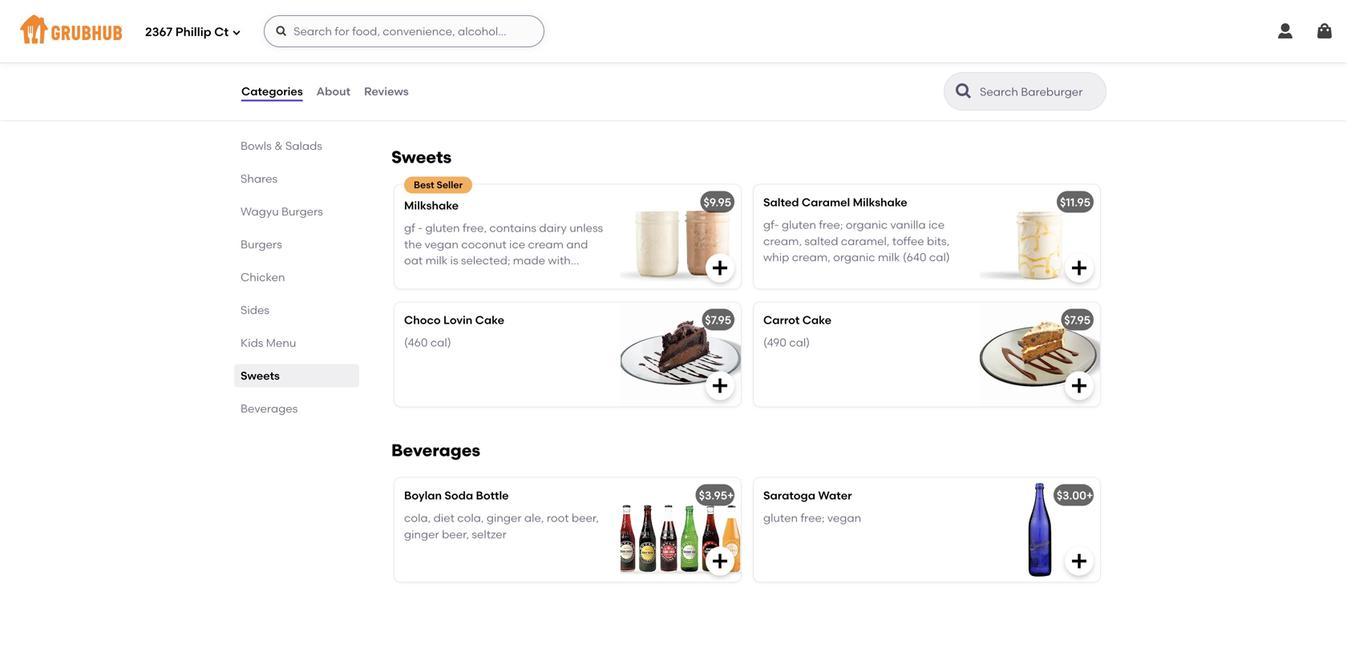 Task type: vqa. For each thing, say whether or not it's contained in the screenshot.
topmost additional
no



Task type: locate. For each thing, give the bounding box(es) containing it.
+ for $3.00
[[1087, 489, 1093, 503]]

cake
[[475, 313, 504, 327], [802, 313, 832, 327]]

shares tab
[[241, 170, 353, 187]]

best seller
[[414, 179, 463, 191]]

cake right carrot
[[802, 313, 832, 327]]

caramel
[[802, 196, 850, 209]]

2 + from the left
[[1087, 489, 1093, 503]]

gluten
[[782, 218, 816, 232], [425, 221, 460, 235], [763, 512, 798, 525]]

ice down contains at left top
[[509, 238, 525, 251]]

milk down toffee
[[878, 251, 900, 264]]

cream,
[[763, 235, 802, 248], [792, 251, 831, 264]]

whip
[[763, 251, 789, 264]]

1 vertical spatial ginger
[[404, 528, 439, 542]]

cola,
[[404, 512, 431, 525], [457, 512, 484, 525]]

(460
[[404, 336, 428, 350]]

salted
[[763, 196, 799, 209]]

0 vertical spatial or
[[543, 60, 554, 73]]

0 horizontal spatial or
[[474, 270, 485, 284]]

or down bun,
[[543, 60, 554, 73]]

cal) right 380
[[550, 76, 571, 90]]

cal) up "choco" at the top left of the page
[[404, 287, 425, 300]]

1 horizontal spatial oat
[[488, 270, 506, 284]]

(460 cal)
[[404, 336, 451, 350]]

free; up salted
[[819, 218, 843, 232]]

sweets down the kids menu
[[241, 369, 280, 383]]

0 vertical spatial burgers
[[281, 205, 323, 218]]

milkshake up 'vanilla'
[[853, 196, 907, 209]]

ice inside the gf - gluten free, contains dairy unless the vegan coconut ice cream and oat milk is selected; made with organic milk or oat milk (535-550 cal)
[[509, 238, 525, 251]]

reviews button
[[363, 63, 410, 120]]

(490
[[763, 336, 787, 350]]

2 $7.95 from the left
[[1064, 313, 1091, 327]]

milkshake
[[853, 196, 907, 209], [404, 199, 459, 212]]

0 horizontal spatial milkshake
[[404, 199, 459, 212]]

burgers up chicken
[[241, 238, 282, 251]]

vegan down either
[[557, 60, 591, 73]]

0 vertical spatial best
[[241, 106, 264, 120]]

and
[[566, 238, 588, 251]]

ginger up seltzer
[[487, 512, 522, 525]]

cal)
[[550, 76, 571, 90], [929, 251, 950, 264], [404, 287, 425, 300], [430, 336, 451, 350], [789, 336, 810, 350]]

served
[[404, 43, 440, 57]]

vegan
[[557, 60, 591, 73], [425, 238, 459, 251], [827, 512, 861, 525]]

0 horizontal spatial vegan
[[425, 238, 459, 251]]

(640
[[903, 251, 927, 264]]

1 vertical spatial vegan
[[425, 238, 459, 251]]

gf
[[404, 221, 415, 235]]

cream, up whip
[[763, 235, 802, 248]]

1 vertical spatial organic
[[833, 251, 875, 264]]

0 vertical spatial free;
[[819, 218, 843, 232]]

with
[[548, 254, 571, 268]]

0 vertical spatial beverages
[[241, 402, 298, 416]]

burgers down shares tab
[[281, 205, 323, 218]]

best for best sellers
[[241, 106, 264, 120]]

salads
[[285, 139, 322, 153]]

phillip
[[175, 25, 211, 39]]

$3.00
[[1057, 489, 1087, 503]]

0 vertical spatial ginger
[[487, 512, 522, 525]]

0 vertical spatial vegan
[[557, 60, 591, 73]]

ginger
[[487, 512, 522, 525], [404, 528, 439, 542]]

wagyu burgers tab
[[241, 203, 353, 220]]

1 horizontal spatial cola,
[[457, 512, 484, 525]]

sweets
[[391, 147, 452, 167], [241, 369, 280, 383]]

0 vertical spatial sweets
[[391, 147, 452, 167]]

2 cola, from the left
[[457, 512, 484, 525]]

shares
[[241, 172, 278, 186]]

(190-
[[501, 76, 528, 90]]

cola, up seltzer
[[457, 512, 484, 525]]

0 horizontal spatial cake
[[475, 313, 504, 327]]

bun,
[[539, 43, 563, 57]]

$7.95
[[705, 313, 731, 327], [1064, 313, 1091, 327]]

diet
[[433, 512, 455, 525]]

1 vertical spatial best
[[414, 179, 434, 191]]

cola, down boylan
[[404, 512, 431, 525]]

1 horizontal spatial $7.95
[[1064, 313, 1091, 327]]

best sellers tab
[[241, 105, 353, 121]]

1 horizontal spatial milkshake
[[853, 196, 907, 209]]

&
[[274, 139, 283, 153]]

$9.95
[[704, 196, 731, 209]]

2 vertical spatial vegan
[[827, 512, 861, 525]]

oat down selected;
[[488, 270, 506, 284]]

beer, down diet
[[442, 528, 469, 542]]

cal) inside the gf - gluten free, contains dairy unless the vegan coconut ice cream and oat milk is selected; made with organic milk or oat milk (535-550 cal)
[[404, 287, 425, 300]]

2 vertical spatial organic
[[404, 270, 446, 284]]

cheddar
[[494, 60, 541, 73]]

sweets inside tab
[[241, 369, 280, 383]]

1 $7.95 from the left
[[705, 313, 731, 327]]

your
[[460, 43, 483, 57]]

svg image
[[275, 25, 288, 38], [232, 28, 241, 37], [710, 376, 730, 396], [710, 552, 730, 571]]

soda
[[445, 489, 473, 503]]

cake right lovin
[[475, 313, 504, 327]]

oat down the
[[404, 254, 423, 268]]

water
[[818, 489, 852, 503]]

organic down the
[[404, 270, 446, 284]]

1 vertical spatial beverages
[[391, 441, 480, 461]]

sides tab
[[241, 302, 353, 319]]

0 horizontal spatial ice
[[509, 238, 525, 251]]

1 horizontal spatial cake
[[802, 313, 832, 327]]

0 vertical spatial beer,
[[572, 512, 599, 525]]

1 vertical spatial cream,
[[792, 251, 831, 264]]

1 horizontal spatial or
[[543, 60, 554, 73]]

1 + from the left
[[727, 489, 734, 503]]

or
[[543, 60, 554, 73], [474, 270, 485, 284]]

1 horizontal spatial beverages
[[391, 441, 480, 461]]

0 horizontal spatial +
[[727, 489, 734, 503]]

milk
[[878, 251, 900, 264], [425, 254, 448, 268], [449, 270, 471, 284], [509, 270, 531, 284]]

1 horizontal spatial vegan
[[557, 60, 591, 73]]

choice
[[486, 43, 523, 57]]

oat
[[404, 254, 423, 268], [488, 270, 506, 284]]

ice up bits,
[[929, 218, 945, 232]]

0 horizontal spatial $7.95
[[705, 313, 731, 327]]

0 horizontal spatial sweets
[[241, 369, 280, 383]]

0 horizontal spatial best
[[241, 106, 264, 120]]

beverages
[[241, 402, 298, 416], [391, 441, 480, 461]]

main navigation navigation
[[0, 0, 1347, 63]]

1 cola, from the left
[[404, 512, 431, 525]]

1 horizontal spatial +
[[1087, 489, 1093, 503]]

saratoga water image
[[980, 478, 1100, 582]]

organic
[[846, 218, 888, 232], [833, 251, 875, 264], [404, 270, 446, 284]]

cal) down bits,
[[929, 251, 950, 264]]

1 horizontal spatial ginger
[[487, 512, 522, 525]]

free,
[[463, 221, 487, 235]]

about
[[316, 84, 350, 98]]

gluten up salted
[[782, 218, 816, 232]]

bowls & salads tab
[[241, 137, 353, 154]]

ginger down diet
[[404, 528, 439, 542]]

1 horizontal spatial sweets
[[391, 147, 452, 167]]

0 horizontal spatial cola,
[[404, 512, 431, 525]]

beer,
[[572, 512, 599, 525], [442, 528, 469, 542]]

ice inside gf- gluten free; organic vanilla ice cream, salted caramel, toffee bits, whip cream, organic milk (640 cal)
[[929, 218, 945, 232]]

svg image
[[1276, 22, 1295, 41], [1315, 22, 1334, 41], [710, 258, 730, 278], [1070, 258, 1089, 278], [1070, 376, 1089, 396], [1070, 552, 1089, 571]]

milk left is
[[425, 254, 448, 268]]

organic down "caramel,"
[[833, 251, 875, 264]]

polar
[[404, 21, 433, 34]]

gf - gluten free, contains dairy unless the vegan coconut ice cream and oat milk is selected; made with organic milk or oat milk (535-550 cal)
[[404, 221, 603, 300]]

0 horizontal spatial beverages
[[241, 402, 298, 416]]

free; inside gf- gluten free; organic vanilla ice cream, salted caramel, toffee bits, whip cream, organic milk (640 cal)
[[819, 218, 843, 232]]

chicken
[[241, 271, 285, 284]]

burgers
[[281, 205, 323, 218], [241, 238, 282, 251]]

0 vertical spatial oat
[[404, 254, 423, 268]]

best down categories
[[241, 106, 264, 120]]

ice
[[929, 218, 945, 232], [509, 238, 525, 251]]

1 horizontal spatial ice
[[929, 218, 945, 232]]

0 vertical spatial ice
[[929, 218, 945, 232]]

0 horizontal spatial beer,
[[442, 528, 469, 542]]

boylan
[[404, 489, 442, 503]]

sweets up best seller
[[391, 147, 452, 167]]

best inside tab
[[241, 106, 264, 120]]

coconut
[[461, 238, 507, 251]]

cal) down "carrot cake"
[[789, 336, 810, 350]]

vegan inside "served on your choice of bun, either sharp farm style cheddar or vegan american cheese (190-380 cal)"
[[557, 60, 591, 73]]

1 vertical spatial beer,
[[442, 528, 469, 542]]

vegan inside the gf - gluten free, contains dairy unless the vegan coconut ice cream and oat milk is selected; made with organic milk or oat milk (535-550 cal)
[[425, 238, 459, 251]]

0 horizontal spatial oat
[[404, 254, 423, 268]]

american
[[404, 76, 457, 90]]

2 horizontal spatial vegan
[[827, 512, 861, 525]]

milkshake down best seller
[[404, 199, 459, 212]]

vegan down water
[[827, 512, 861, 525]]

bowls & salads
[[241, 139, 322, 153]]

(535-
[[534, 270, 562, 284]]

cream, down salted
[[792, 251, 831, 264]]

free;
[[819, 218, 843, 232], [801, 512, 825, 525]]

1 cake from the left
[[475, 313, 504, 327]]

+ for $3.95
[[727, 489, 734, 503]]

1 vertical spatial ice
[[509, 238, 525, 251]]

best left seller
[[414, 179, 434, 191]]

gluten right -
[[425, 221, 460, 235]]

1 horizontal spatial best
[[414, 179, 434, 191]]

1 vertical spatial sweets
[[241, 369, 280, 383]]

salted caramel milkshake
[[763, 196, 907, 209]]

1 vertical spatial or
[[474, 270, 485, 284]]

beer, right root in the left of the page
[[572, 512, 599, 525]]

free; down saratoga water
[[801, 512, 825, 525]]

organic up "caramel,"
[[846, 218, 888, 232]]

best
[[241, 106, 264, 120], [414, 179, 434, 191]]

gluten down saratoga
[[763, 512, 798, 525]]

vegan up is
[[425, 238, 459, 251]]

beverages down sweets tab
[[241, 402, 298, 416]]

1 vertical spatial burgers
[[241, 238, 282, 251]]

gf- gluten free; organic vanilla ice cream, salted caramel, toffee bits, whip cream, organic milk (640 cal)
[[763, 218, 950, 264]]

beverages up boylan
[[391, 441, 480, 461]]

or down selected;
[[474, 270, 485, 284]]



Task type: describe. For each thing, give the bounding box(es) containing it.
ale,
[[524, 512, 544, 525]]

gluten free; vegan
[[763, 512, 861, 525]]

chicken tab
[[241, 269, 353, 286]]

2367
[[145, 25, 172, 39]]

boylan soda bottle image
[[621, 478, 741, 582]]

reviews
[[364, 84, 409, 98]]

1 vertical spatial free;
[[801, 512, 825, 525]]

wagyu burgers
[[241, 205, 323, 218]]

cal) inside "served on your choice of bun, either sharp farm style cheddar or vegan american cheese (190-380 cal)"
[[550, 76, 571, 90]]

bowls
[[241, 139, 272, 153]]

on
[[443, 43, 457, 57]]

the
[[404, 238, 422, 251]]

saratoga water
[[763, 489, 852, 503]]

menu
[[266, 336, 296, 350]]

or inside the gf - gluten free, contains dairy unless the vegan coconut ice cream and oat milk is selected; made with organic milk or oat milk (535-550 cal)
[[474, 270, 485, 284]]

$11.95
[[1060, 196, 1091, 209]]

is
[[450, 254, 458, 268]]

polar image
[[621, 10, 741, 114]]

gf-
[[763, 218, 779, 232]]

kids menu
[[241, 336, 296, 350]]

best sellers
[[241, 106, 302, 120]]

either
[[565, 43, 597, 57]]

best for best seller
[[414, 179, 434, 191]]

seltzer
[[472, 528, 507, 542]]

bottle
[[476, 489, 509, 503]]

root
[[547, 512, 569, 525]]

lovin
[[443, 313, 473, 327]]

0 vertical spatial cream,
[[763, 235, 802, 248]]

kids
[[241, 336, 263, 350]]

cola, diet cola, ginger ale, root beer, ginger beer, seltzer
[[404, 512, 599, 542]]

carrot cake image
[[980, 303, 1100, 407]]

380
[[528, 76, 548, 90]]

2 cake from the left
[[802, 313, 832, 327]]

sweets tab
[[241, 368, 353, 384]]

$3.95 +
[[699, 489, 734, 503]]

choco
[[404, 313, 441, 327]]

unless
[[569, 221, 603, 235]]

farm
[[438, 60, 464, 73]]

carrot cake
[[763, 313, 832, 327]]

boylan soda bottle
[[404, 489, 509, 503]]

choco lovin cake image
[[621, 303, 741, 407]]

$3.95
[[699, 489, 727, 503]]

milkshake image
[[621, 185, 741, 289]]

kids menu tab
[[241, 335, 353, 352]]

bits,
[[927, 235, 950, 248]]

sharp
[[404, 60, 435, 73]]

or inside "served on your choice of bun, either sharp farm style cheddar or vegan american cheese (190-380 cal)"
[[543, 60, 554, 73]]

choco lovin cake
[[404, 313, 504, 327]]

carrot
[[763, 313, 800, 327]]

vanilla
[[890, 218, 926, 232]]

made
[[513, 254, 545, 268]]

1 vertical spatial oat
[[488, 270, 506, 284]]

550
[[562, 270, 582, 284]]

toffee
[[892, 235, 924, 248]]

search icon image
[[954, 82, 973, 101]]

beverages inside tab
[[241, 402, 298, 416]]

organic inside the gf - gluten free, contains dairy unless the vegan coconut ice cream and oat milk is selected; made with organic milk or oat milk (535-550 cal)
[[404, 270, 446, 284]]

sides
[[241, 303, 269, 317]]

(490 cal)
[[763, 336, 810, 350]]

2367 phillip ct
[[145, 25, 229, 39]]

ct
[[214, 25, 229, 39]]

contains
[[489, 221, 536, 235]]

seller
[[437, 179, 463, 191]]

beverages tab
[[241, 400, 353, 417]]

categories button
[[241, 63, 304, 120]]

burgers tab
[[241, 236, 353, 253]]

style
[[467, 60, 491, 73]]

$7.95 for choco lovin cake
[[705, 313, 731, 327]]

cheese
[[460, 76, 499, 90]]

dairy
[[539, 221, 567, 235]]

-
[[418, 221, 423, 235]]

milk down made
[[509, 270, 531, 284]]

cream
[[528, 238, 564, 251]]

$7.95 for carrot cake
[[1064, 313, 1091, 327]]

sellers
[[267, 106, 302, 120]]

served on your choice of bun, either sharp farm style cheddar or vegan american cheese (190-380 cal)
[[404, 43, 597, 90]]

1 horizontal spatial beer,
[[572, 512, 599, 525]]

wagyu
[[241, 205, 279, 218]]

of
[[525, 43, 536, 57]]

gluten inside the gf - gluten free, contains dairy unless the vegan coconut ice cream and oat milk is selected; made with organic milk or oat milk (535-550 cal)
[[425, 221, 460, 235]]

salted
[[805, 235, 838, 248]]

gluten inside gf- gluten free; organic vanilla ice cream, salted caramel, toffee bits, whip cream, organic milk (640 cal)
[[782, 218, 816, 232]]

milk inside gf- gluten free; organic vanilla ice cream, salted caramel, toffee bits, whip cream, organic milk (640 cal)
[[878, 251, 900, 264]]

cal) inside gf- gluten free; organic vanilla ice cream, salted caramel, toffee bits, whip cream, organic milk (640 cal)
[[929, 251, 950, 264]]

0 vertical spatial organic
[[846, 218, 888, 232]]

cal) right (460
[[430, 336, 451, 350]]

Search Bareburger search field
[[978, 84, 1101, 99]]

categories
[[241, 84, 303, 98]]

0 horizontal spatial ginger
[[404, 528, 439, 542]]

salted caramel milkshake image
[[980, 185, 1100, 289]]

saratoga
[[763, 489, 815, 503]]

milk down is
[[449, 270, 471, 284]]

Search for food, convenience, alcohol... search field
[[264, 15, 545, 47]]

$3.00 +
[[1057, 489, 1093, 503]]

selected;
[[461, 254, 510, 268]]

about button
[[316, 63, 351, 120]]

caramel,
[[841, 235, 890, 248]]



